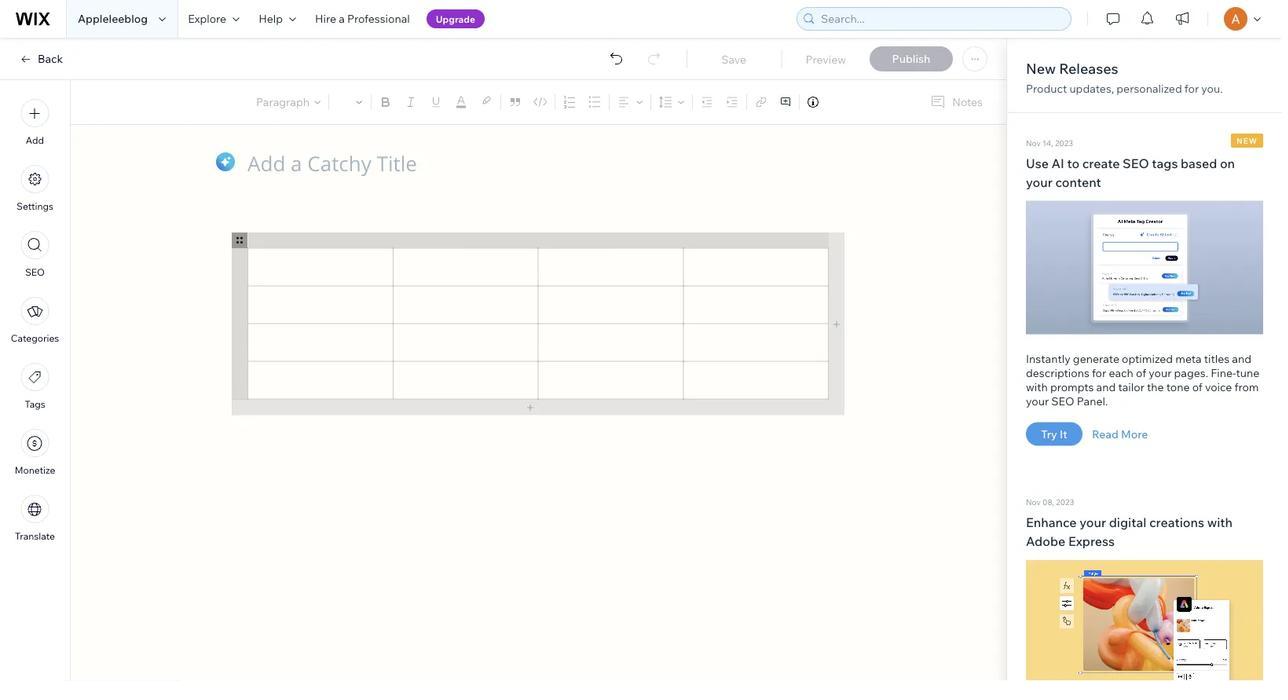 Task type: describe. For each thing, give the bounding box(es) containing it.
instantly
[[1026, 352, 1071, 365]]

tailor
[[1119, 380, 1145, 394]]

0 horizontal spatial of
[[1136, 366, 1147, 380]]

titles
[[1205, 352, 1230, 365]]

read more link
[[1092, 427, 1149, 441]]

each
[[1109, 366, 1134, 380]]

from
[[1235, 380, 1259, 394]]

express
[[1069, 534, 1115, 549]]

read
[[1092, 427, 1119, 441]]

more
[[1121, 427, 1149, 441]]

professional
[[347, 12, 410, 26]]

panel.
[[1077, 394, 1108, 408]]

hire
[[315, 12, 336, 26]]

enhance
[[1026, 515, 1077, 530]]

use
[[1026, 155, 1049, 171]]

seo inside instantly generate optimized meta titles and descriptions for each of your pages. fine-tune with prompts and tailor the tone of voice from your seo panel.
[[1052, 394, 1075, 408]]

upgrade
[[436, 13, 475, 25]]

notes
[[953, 95, 983, 109]]

pages.
[[1175, 366, 1209, 380]]

monetize button
[[15, 429, 55, 476]]

try it
[[1042, 427, 1068, 441]]

optimized
[[1122, 352, 1173, 365]]

08,
[[1043, 497, 1055, 507]]

for inside instantly generate optimized meta titles and descriptions for each of your pages. fine-tune with prompts and tailor the tone of voice from your seo panel.
[[1092, 366, 1107, 380]]

nov for nov 14, 2023
[[1026, 138, 1041, 148]]

settings
[[17, 200, 53, 212]]

categories button
[[11, 297, 59, 344]]

Add a Catchy Title text field
[[248, 150, 813, 177]]

add button
[[21, 99, 49, 146]]

explore
[[188, 12, 226, 26]]

upgrade button
[[427, 9, 485, 28]]

voice
[[1205, 380, 1233, 394]]

fine-
[[1211, 366, 1237, 380]]

digital
[[1109, 515, 1147, 530]]

product
[[1026, 82, 1067, 95]]

your inside nov 08, 2023 enhance your digital creations with adobe express
[[1080, 515, 1107, 530]]

new releases product updates, personalized for you.
[[1026, 59, 1223, 95]]

tags
[[1152, 155, 1178, 171]]

hire a professional link
[[306, 0, 419, 38]]

settings button
[[17, 165, 53, 212]]

ai
[[1052, 155, 1065, 171]]

try
[[1042, 427, 1058, 441]]

on
[[1220, 155, 1235, 171]]

back button
[[19, 52, 63, 66]]

add
[[26, 134, 44, 146]]

translate
[[15, 530, 55, 542]]

updates,
[[1070, 82, 1114, 95]]

creations
[[1150, 515, 1205, 530]]

descriptions
[[1026, 366, 1090, 380]]

generate
[[1073, 352, 1120, 365]]

personalized
[[1117, 82, 1182, 95]]



Task type: locate. For each thing, give the bounding box(es) containing it.
1 horizontal spatial for
[[1185, 82, 1199, 95]]

with inside nov 08, 2023 enhance your digital creations with adobe express
[[1208, 515, 1233, 530]]

0 horizontal spatial seo
[[25, 266, 45, 278]]

0 vertical spatial with
[[1026, 380, 1048, 394]]

use ai to create seo tags based on your content
[[1026, 155, 1235, 190]]

new
[[1237, 136, 1258, 145]]

your up express
[[1080, 515, 1107, 530]]

1 horizontal spatial with
[[1208, 515, 1233, 530]]

1 vertical spatial 2023
[[1056, 497, 1075, 507]]

releases
[[1059, 59, 1119, 77]]

content
[[1056, 174, 1102, 190]]

for inside new releases product updates, personalized for you.
[[1185, 82, 1199, 95]]

0 horizontal spatial and
[[1097, 380, 1116, 394]]

your down descriptions
[[1026, 394, 1049, 408]]

of
[[1136, 366, 1147, 380], [1193, 380, 1203, 394]]

seo up categories button
[[25, 266, 45, 278]]

2 nov from the top
[[1026, 497, 1041, 507]]

2023 for nov 08, 2023 enhance your digital creations with adobe express
[[1056, 497, 1075, 507]]

menu
[[0, 90, 70, 552]]

2023 right 14,
[[1055, 138, 1073, 148]]

of down optimized
[[1136, 366, 1147, 380]]

and up tune
[[1233, 352, 1252, 365]]

a
[[339, 12, 345, 26]]

1 nov from the top
[[1026, 138, 1041, 148]]

1 vertical spatial nov
[[1026, 497, 1041, 507]]

0 vertical spatial for
[[1185, 82, 1199, 95]]

2023 inside nov 08, 2023 enhance your digital creations with adobe express
[[1056, 497, 1075, 507]]

0 vertical spatial 2023
[[1055, 138, 1073, 148]]

seo down prompts
[[1052, 394, 1075, 408]]

0 vertical spatial seo
[[1123, 155, 1149, 171]]

new
[[1026, 59, 1056, 77]]

Search... field
[[817, 8, 1066, 30]]

instantly generate optimized meta titles and descriptions for each of your pages. fine-tune with prompts and tailor the tone of voice from your seo panel.
[[1026, 352, 1260, 408]]

0 vertical spatial nov
[[1026, 138, 1041, 148]]

seo
[[1123, 155, 1149, 171], [25, 266, 45, 278], [1052, 394, 1075, 408]]

help
[[259, 12, 283, 26]]

monetize
[[15, 464, 55, 476]]

nov left 08,
[[1026, 497, 1041, 507]]

2023 right 08,
[[1056, 497, 1075, 507]]

for left you.
[[1185, 82, 1199, 95]]

adobe
[[1026, 534, 1066, 549]]

None text field
[[232, 200, 845, 562]]

14,
[[1043, 138, 1054, 148]]

1 horizontal spatial of
[[1193, 380, 1203, 394]]

tone
[[1167, 380, 1190, 394]]

help button
[[249, 0, 306, 38]]

tags
[[25, 398, 45, 410]]

nov 08, 2023 enhance your digital creations with adobe express
[[1026, 497, 1233, 549]]

1 horizontal spatial and
[[1233, 352, 1252, 365]]

seo inside use ai to create seo tags based on your content
[[1123, 155, 1149, 171]]

back
[[38, 52, 63, 66]]

0 horizontal spatial with
[[1026, 380, 1048, 394]]

2 vertical spatial seo
[[1052, 394, 1075, 408]]

nov
[[1026, 138, 1041, 148], [1026, 497, 1041, 507]]

you.
[[1202, 82, 1223, 95]]

1 vertical spatial for
[[1092, 366, 1107, 380]]

seo inside "button"
[[25, 266, 45, 278]]

for down generate at the right of the page
[[1092, 366, 1107, 380]]

your down use
[[1026, 174, 1053, 190]]

your inside use ai to create seo tags based on your content
[[1026, 174, 1053, 190]]

with inside instantly generate optimized meta titles and descriptions for each of your pages. fine-tune with prompts and tailor the tone of voice from your seo panel.
[[1026, 380, 1048, 394]]

2023 for nov 14, 2023
[[1055, 138, 1073, 148]]

seo button
[[21, 231, 49, 278]]

for
[[1185, 82, 1199, 95], [1092, 366, 1107, 380]]

appleleeblog
[[78, 12, 148, 26]]

hire a professional
[[315, 12, 410, 26]]

nov for nov 08, 2023 enhance your digital creations with adobe express
[[1026, 497, 1041, 507]]

it
[[1060, 427, 1068, 441]]

read more
[[1092, 427, 1149, 441]]

2 horizontal spatial seo
[[1123, 155, 1149, 171]]

tags button
[[21, 363, 49, 410]]

and
[[1233, 352, 1252, 365], [1097, 380, 1116, 394]]

meta
[[1176, 352, 1202, 365]]

with down descriptions
[[1026, 380, 1048, 394]]

create
[[1083, 155, 1120, 171]]

menu containing add
[[0, 90, 70, 552]]

and up panel.
[[1097, 380, 1116, 394]]

categories
[[11, 332, 59, 344]]

1 horizontal spatial seo
[[1052, 394, 1075, 408]]

your
[[1026, 174, 1053, 190], [1149, 366, 1172, 380], [1026, 394, 1049, 408], [1080, 515, 1107, 530]]

the
[[1147, 380, 1164, 394]]

1 vertical spatial with
[[1208, 515, 1233, 530]]

0 vertical spatial and
[[1233, 352, 1252, 365]]

your up the
[[1149, 366, 1172, 380]]

1 vertical spatial seo
[[25, 266, 45, 278]]

tune
[[1237, 366, 1260, 380]]

0 horizontal spatial for
[[1092, 366, 1107, 380]]

of down pages. in the bottom right of the page
[[1193, 380, 1203, 394]]

2023
[[1055, 138, 1073, 148], [1056, 497, 1075, 507]]

try it link
[[1026, 422, 1083, 446]]

1 vertical spatial and
[[1097, 380, 1116, 394]]

translate button
[[15, 495, 55, 542]]

nov left 14,
[[1026, 138, 1041, 148]]

seo left tags
[[1123, 155, 1149, 171]]

nov inside nov 08, 2023 enhance your digital creations with adobe express
[[1026, 497, 1041, 507]]

prompts
[[1051, 380, 1094, 394]]

notes button
[[924, 92, 988, 113]]

with right creations
[[1208, 515, 1233, 530]]

to
[[1068, 155, 1080, 171]]

based
[[1181, 155, 1218, 171]]

with
[[1026, 380, 1048, 394], [1208, 515, 1233, 530]]

nov 14, 2023
[[1026, 138, 1073, 148]]



Task type: vqa. For each thing, say whether or not it's contained in the screenshot.
UP
no



